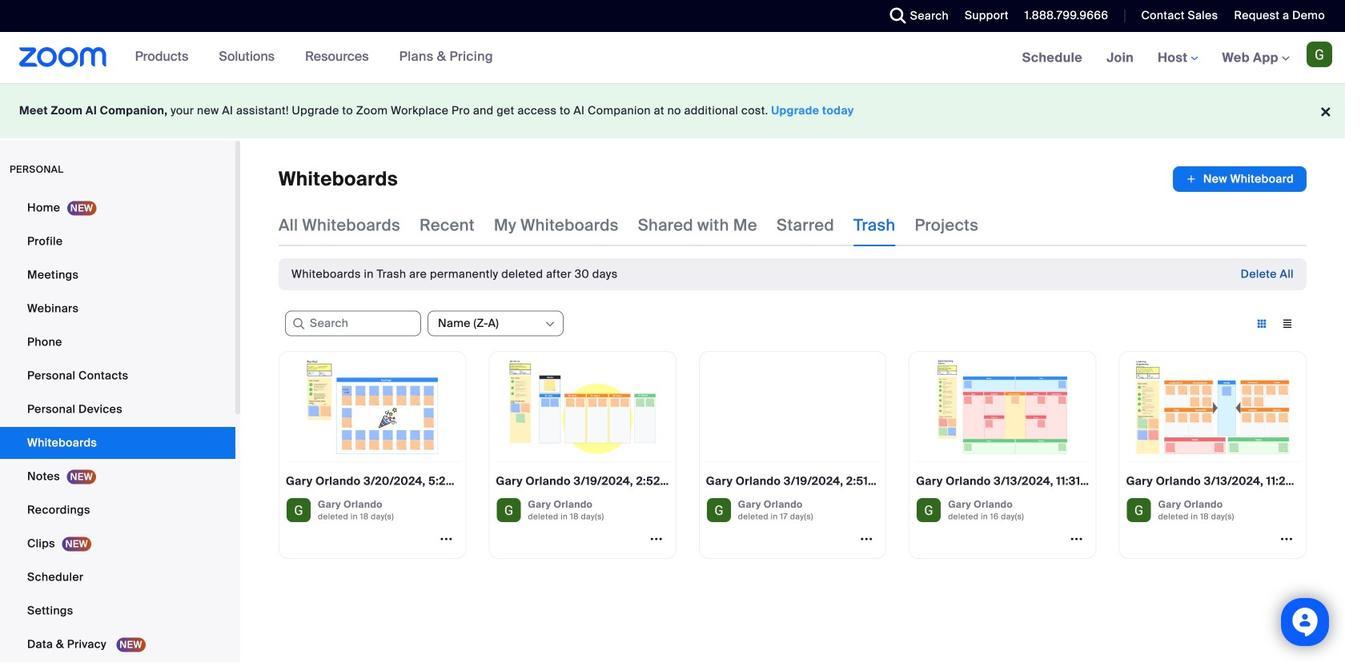 Task type: vqa. For each thing, say whether or not it's contained in the screenshot.
Note title TEXT FIELD
no



Task type: describe. For each thing, give the bounding box(es) containing it.
gary orlando 3/19/2024, 2:51:52 pm, modified at mar 19, 2024 by gary orlando, view only, link element
[[699, 352, 887, 560]]

owner: gary orlando image inside gary orlando 3/19/2024, 2:51:52 pm, modified at mar 19, 2024 by gary orlando, view only, link element
[[706, 498, 732, 524]]

personal menu menu
[[0, 192, 235, 663]]

product information navigation
[[123, 32, 505, 83]]

owner: gary orlando image
[[1126, 498, 1152, 524]]

more options for gary orlando 3/13/2024, 11:31:53 am image
[[1064, 533, 1089, 547]]

add image
[[1186, 171, 1197, 187]]

tabs of all whiteboard page tab list
[[279, 205, 979, 247]]

list mode, not selected image
[[1275, 317, 1300, 331]]

owner: gary orlando image for gary orlando 3/19/2024, 2:52:51 pm, modified at mar 20, 2024 by gary orlando, view only, link element
[[496, 498, 522, 524]]

thumbnail of gary orlando 3/13/2024, 11:29:55 am image
[[1126, 359, 1300, 456]]

profile picture image
[[1307, 42, 1332, 67]]



Task type: locate. For each thing, give the bounding box(es) containing it.
4 owner: gary orlando image from the left
[[916, 498, 942, 524]]

more options for gary orlando 3/20/2024, 5:27:21 pm image
[[433, 533, 459, 547]]

owner: gary orlando image for gary orlando 3/13/2024, 11:31:53 am, modified at mar 18, 2024 by gary orlando, view only, link element
[[916, 498, 942, 524]]

footer
[[0, 83, 1345, 139]]

show options image
[[544, 318, 556, 331]]

gary orlando 3/20/2024, 5:27:21 pm, modified at mar 20, 2024 by gary orlando, view only, link element
[[279, 352, 466, 560]]

grid mode, selected image
[[1249, 317, 1275, 331]]

meetings navigation
[[1010, 32, 1345, 84]]

alert
[[291, 267, 618, 283]]

banner
[[0, 32, 1345, 84]]

gary orlando 3/19/2024, 2:52:51 pm, modified at mar 20, 2024 by gary orlando, view only, link element
[[489, 352, 676, 560]]

gary orlando 3/13/2024, 11:31:53 am, modified at mar 18, 2024 by gary orlando, view only, link element
[[909, 352, 1097, 560]]

thumbnail of gary orlando 3/13/2024, 11:31:53 am image
[[916, 359, 1089, 456]]

thumbnail of gary orlando 3/20/2024, 5:27:21 pm image
[[286, 359, 459, 456]]

more options for gary orlando 3/13/2024, 11:29:55 am image
[[1274, 533, 1300, 547]]

owner: gary orlando image inside gary orlando 3/19/2024, 2:52:51 pm, modified at mar 20, 2024 by gary orlando, view only, link element
[[496, 498, 522, 524]]

Search text field
[[285, 311, 421, 337]]

owner: gary orlando image
[[286, 498, 311, 524], [496, 498, 522, 524], [706, 498, 732, 524], [916, 498, 942, 524]]

thumbnail of gary orlando 3/19/2024, 2:52:51 pm image
[[496, 359, 669, 456]]

zoom logo image
[[19, 47, 107, 67]]

3 owner: gary orlando image from the left
[[706, 498, 732, 524]]

1 owner: gary orlando image from the left
[[286, 498, 311, 524]]

application
[[1173, 167, 1307, 192]]

gary orlando 3/13/2024, 11:29:55 am, modified at mar 20, 2024 by gary orlando, view only, link element
[[1119, 352, 1307, 560]]

owner: gary orlando image for gary orlando 3/20/2024, 5:27:21 pm, modified at mar 20, 2024 by gary orlando, view only, link element
[[286, 498, 311, 524]]

owner: gary orlando image inside gary orlando 3/20/2024, 5:27:21 pm, modified at mar 20, 2024 by gary orlando, view only, link element
[[286, 498, 311, 524]]

2 owner: gary orlando image from the left
[[496, 498, 522, 524]]



